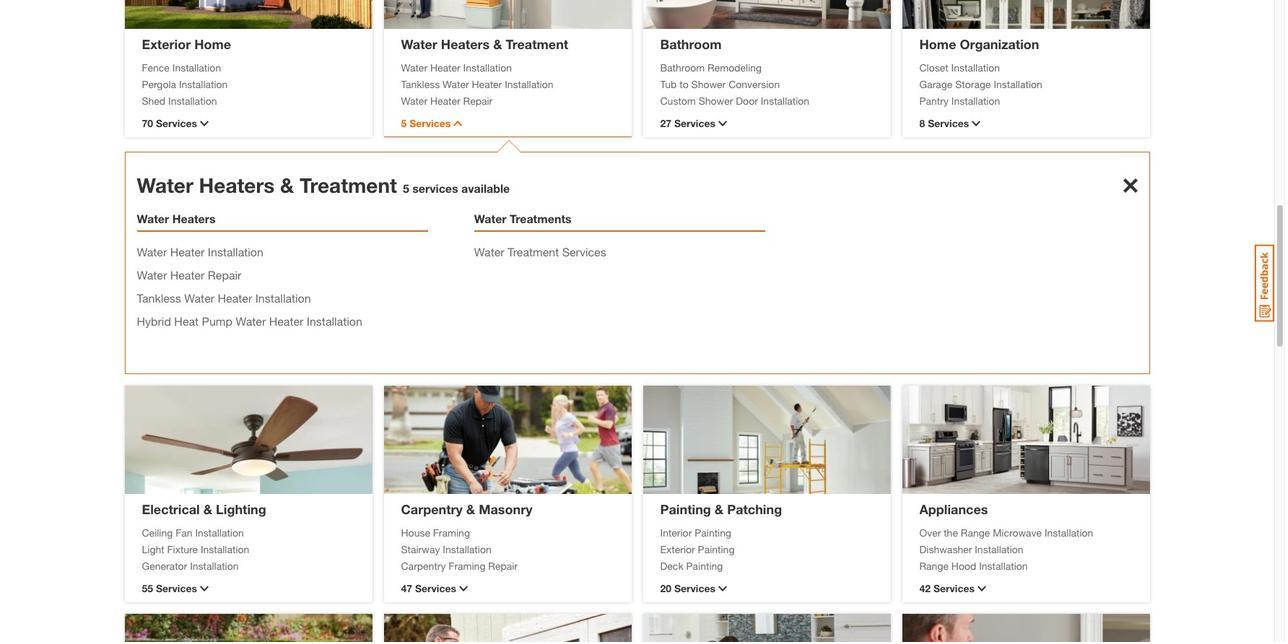 Task type: describe. For each thing, give the bounding box(es) containing it.
hybrid heat pump water heater installation
[[137, 314, 363, 328]]

closet
[[920, 61, 949, 73]]

carpentry & masonry
[[401, 501, 533, 517]]

42 services
[[920, 582, 975, 595]]

70 services button
[[142, 116, 355, 131]]

47 services
[[401, 582, 457, 595]]

20 services
[[661, 582, 716, 595]]

shed installation link
[[142, 93, 355, 108]]

bathroom for bathroom
[[661, 36, 722, 52]]

custom
[[661, 94, 696, 107]]

& for painting & patching
[[715, 501, 724, 517]]

exterior painting link
[[661, 541, 874, 557]]

47 services button
[[401, 581, 614, 596]]

tankless water heater installation
[[137, 291, 311, 305]]

painting & patching link
[[661, 501, 783, 517]]

fence installation link
[[142, 60, 355, 75]]

carpentry & masonry link
[[401, 501, 533, 517]]

hood
[[952, 560, 977, 572]]

painting & patching
[[661, 501, 783, 517]]

heaters for water heaters & treatment
[[441, 36, 490, 52]]

47
[[401, 582, 413, 595]]

heat
[[174, 314, 199, 328]]

fence installation pergola installation shed installation
[[142, 61, 228, 107]]

1 vertical spatial framing
[[449, 560, 486, 572]]

dishwasher installation link
[[920, 541, 1133, 557]]

& for carpentry & masonry
[[467, 501, 476, 517]]

patching
[[728, 501, 783, 517]]

70 services
[[142, 117, 197, 129]]

services for exterior home
[[156, 117, 197, 129]]

1 carpentry from the top
[[401, 501, 463, 517]]

water heater installation tankless water heater installation water heater repair
[[401, 61, 554, 107]]

house
[[401, 526, 431, 539]]

to
[[680, 78, 689, 90]]

tub to shower conversion link
[[661, 76, 874, 91]]

exterior home link
[[142, 36, 231, 52]]

storage
[[956, 78, 992, 90]]

8 services button
[[920, 116, 1133, 131]]

over
[[920, 526, 942, 539]]

closet installation link
[[920, 60, 1133, 75]]

deck
[[661, 560, 684, 572]]

treatments
[[510, 212, 572, 225]]

pantry installation link
[[920, 93, 1133, 108]]

appliances link
[[920, 501, 989, 517]]

microwave
[[993, 526, 1043, 539]]

interior
[[661, 526, 692, 539]]

water treatments
[[475, 212, 572, 225]]

remodeling
[[708, 61, 762, 73]]

ceiling fan installation link
[[142, 525, 355, 540]]

55 services button
[[142, 581, 355, 596]]

carpentry framing repair link
[[401, 558, 614, 573]]

water heater repair
[[137, 268, 242, 282]]

stairway
[[401, 543, 440, 555]]

0 vertical spatial shower
[[692, 78, 726, 90]]

water heaters & treatment 5 services available
[[137, 173, 510, 197]]

1 horizontal spatial range
[[961, 526, 991, 539]]

tub
[[661, 78, 677, 90]]

water heater installation
[[137, 245, 264, 259]]

light
[[142, 543, 164, 555]]

5 inside water heaters & treatment 5 services available
[[403, 181, 409, 195]]

range hood installation link
[[920, 558, 1133, 573]]

ceiling
[[142, 526, 173, 539]]

electrical
[[142, 501, 200, 517]]

installation inside "house framing stairway installation carpentry framing repair"
[[443, 543, 492, 555]]

garage
[[920, 78, 953, 90]]

services for electrical & lighting
[[156, 582, 197, 595]]

interior painting link
[[661, 525, 874, 540]]

repair inside water heater installation tankless water heater installation water heater repair
[[463, 94, 493, 107]]

fence
[[142, 61, 170, 73]]

1 home from the left
[[194, 36, 231, 52]]

tankless inside water heater installation tankless water heater installation water heater repair
[[401, 78, 440, 90]]

services for painting & patching
[[675, 582, 716, 595]]

70
[[142, 117, 153, 129]]

pergola installation link
[[142, 76, 355, 91]]

over the range microwave installation link
[[920, 525, 1133, 540]]

bathroom link
[[661, 36, 722, 52]]

water heaters
[[137, 212, 216, 225]]

bathroom remodeling tub to shower conversion custom shower door installation
[[661, 61, 810, 107]]

pantry
[[920, 94, 949, 107]]

bathroom for bathroom remodeling tub to shower conversion custom shower door installation
[[661, 61, 705, 73]]

heaters for water heaters & treatment 5 services available
[[199, 173, 275, 197]]

1 vertical spatial shower
[[699, 94, 734, 107]]

5 services
[[401, 117, 451, 129]]

55 services
[[142, 582, 197, 595]]

services for appliances
[[934, 582, 975, 595]]

1 horizontal spatial tankless water heater installation link
[[401, 76, 614, 91]]

services
[[413, 181, 459, 195]]

8
[[920, 117, 926, 129]]

heaters for water heaters
[[172, 212, 216, 225]]

treatment for water heaters & treatment 5 services available
[[300, 173, 397, 197]]



Task type: vqa. For each thing, say whether or not it's contained in the screenshot.
View within 8/10/2023 Bella 6 Qt. Pressure Cooker, Model Bla14467 (Online Only) View Complete Recall Details Product Information Manufacturer'S Website
no



Task type: locate. For each thing, give the bounding box(es) containing it.
water heater repair link up 5 services button
[[401, 93, 614, 108]]

0 horizontal spatial water heater repair link
[[137, 268, 242, 282]]

painting
[[661, 501, 711, 517], [695, 526, 732, 539], [698, 543, 735, 555], [687, 560, 723, 572]]

door
[[736, 94, 758, 107]]

0 vertical spatial tankless
[[401, 78, 440, 90]]

hybrid
[[137, 314, 171, 328]]

0 vertical spatial carpentry
[[401, 501, 463, 517]]

services right 20
[[675, 582, 716, 595]]

services down the generator
[[156, 582, 197, 595]]

shower right to
[[692, 78, 726, 90]]

custom shower door installation link
[[661, 93, 874, 108]]

water heater installation link down water heaters & treatment
[[401, 60, 614, 75]]

house framing stairway installation carpentry framing repair
[[401, 526, 518, 572]]

1 bathroom from the top
[[661, 36, 722, 52]]

water treatment services
[[475, 245, 607, 259]]

0 vertical spatial exterior
[[142, 36, 191, 52]]

water heaters & treatment
[[401, 36, 569, 52]]

water heaters & treatment link
[[401, 36, 569, 52], [137, 173, 397, 197]]

masonry
[[479, 501, 533, 517]]

range right the the
[[961, 526, 991, 539]]

2 home from the left
[[920, 36, 957, 52]]

0 vertical spatial bathroom
[[661, 36, 722, 52]]

1 horizontal spatial water heater repair link
[[401, 93, 614, 108]]

0 vertical spatial repair
[[463, 94, 493, 107]]

interior painting exterior painting deck painting
[[661, 526, 735, 572]]

tankless
[[401, 78, 440, 90], [137, 291, 181, 305]]

water heaters & treatment link down the 70 services button
[[137, 173, 397, 197]]

2 bathroom from the top
[[661, 61, 705, 73]]

1 vertical spatial tankless water heater installation link
[[137, 291, 311, 305]]

42 services button
[[920, 581, 1133, 596]]

water heater installation link for water heater repair
[[137, 245, 264, 259]]

1 vertical spatial water heater repair link
[[137, 268, 242, 282]]

conversion
[[729, 78, 780, 90]]

water heater installation link
[[401, 60, 614, 75], [137, 245, 264, 259]]

carpentry inside "house framing stairway installation carpentry framing repair"
[[401, 560, 446, 572]]

repair up 5 services button
[[463, 94, 493, 107]]

bathroom
[[661, 36, 722, 52], [661, 61, 705, 73]]

services right 70
[[156, 117, 197, 129]]

pump
[[202, 314, 233, 328]]

shed
[[142, 94, 166, 107]]

framing down carpentry & masonry link
[[433, 526, 470, 539]]

home
[[194, 36, 231, 52], [920, 36, 957, 52]]

the
[[944, 526, 959, 539]]

services for home organization
[[928, 117, 970, 129]]

home organization
[[920, 36, 1040, 52]]

water heaters & treatment link up water heater installation tankless water heater installation water heater repair
[[401, 36, 569, 52]]

dishwasher
[[920, 543, 973, 555]]

0 vertical spatial water heater repair link
[[401, 93, 614, 108]]

house framing link
[[401, 525, 614, 540]]

0 vertical spatial framing
[[433, 526, 470, 539]]

generator
[[142, 560, 187, 572]]

27 services
[[661, 117, 716, 129]]

feedback link image
[[1256, 244, 1275, 322]]

services down water heater installation tankless water heater installation water heater repair
[[410, 117, 451, 129]]

ceiling fan installation light fixture installation generator installation
[[142, 526, 249, 572]]

home up fence installation link
[[194, 36, 231, 52]]

1 horizontal spatial home
[[920, 36, 957, 52]]

0 vertical spatial 5
[[401, 117, 407, 129]]

42
[[920, 582, 931, 595]]

repair down stairway installation link on the left
[[489, 560, 518, 572]]

closet installation garage storage installation pantry installation
[[920, 61, 1043, 107]]

water
[[401, 36, 438, 52], [401, 61, 428, 73], [443, 78, 469, 90], [401, 94, 428, 107], [137, 173, 193, 197], [137, 212, 169, 225], [475, 212, 507, 225], [137, 245, 167, 259], [475, 245, 505, 259], [137, 268, 167, 282], [184, 291, 215, 305], [236, 314, 266, 328]]

repair inside "house framing stairway installation carpentry framing repair"
[[489, 560, 518, 572]]

carpentry down the stairway
[[401, 560, 446, 572]]

home up the closet
[[920, 36, 957, 52]]

services for water heaters & treatment
[[410, 117, 451, 129]]

1 vertical spatial exterior
[[661, 543, 696, 555]]

services for carpentry & masonry
[[415, 582, 457, 595]]

2 vertical spatial treatment
[[508, 245, 559, 259]]

tankless up 5 services at the left of page
[[401, 78, 440, 90]]

light fixture installation link
[[142, 541, 355, 557]]

repair
[[463, 94, 493, 107], [208, 268, 242, 282], [489, 560, 518, 572]]

0 vertical spatial water heater installation link
[[401, 60, 614, 75]]

close drawer image
[[1124, 178, 1138, 193]]

deck painting link
[[661, 558, 874, 573]]

organization
[[960, 36, 1040, 52]]

0 vertical spatial tankless water heater installation link
[[401, 76, 614, 91]]

& for electrical & lighting
[[204, 501, 212, 517]]

heaters down the 70 services button
[[199, 173, 275, 197]]

exterior
[[142, 36, 191, 52], [661, 543, 696, 555]]

water heater installation link for tankless water heater installation
[[401, 60, 614, 75]]

1 vertical spatial tankless
[[137, 291, 181, 305]]

2 carpentry from the top
[[401, 560, 446, 572]]

fixture
[[167, 543, 198, 555]]

exterior home
[[142, 36, 231, 52]]

available
[[462, 181, 510, 195]]

0 horizontal spatial exterior
[[142, 36, 191, 52]]

0 horizontal spatial water heater installation link
[[137, 245, 264, 259]]

carpentry up house
[[401, 501, 463, 517]]

exterior down interior at right bottom
[[661, 543, 696, 555]]

1 vertical spatial carpentry
[[401, 560, 446, 572]]

0 horizontal spatial tankless
[[137, 291, 181, 305]]

water heater installation link up water heater repair
[[137, 245, 264, 259]]

heater
[[431, 61, 461, 73], [472, 78, 502, 90], [431, 94, 461, 107], [170, 245, 205, 259], [170, 268, 205, 282], [218, 291, 252, 305], [269, 314, 304, 328]]

5 services button
[[401, 116, 614, 131]]

1 vertical spatial repair
[[208, 268, 242, 282]]

1 horizontal spatial tankless
[[401, 78, 440, 90]]

shower left door
[[699, 94, 734, 107]]

0 vertical spatial heaters
[[441, 36, 490, 52]]

1 horizontal spatial exterior
[[661, 543, 696, 555]]

shower
[[692, 78, 726, 90], [699, 94, 734, 107]]

1 horizontal spatial water heater installation link
[[401, 60, 614, 75]]

services right 8
[[928, 117, 970, 129]]

services inside "button"
[[415, 582, 457, 595]]

water heater repair link down water heater installation
[[137, 268, 242, 282]]

lighting
[[216, 501, 266, 517]]

0 horizontal spatial range
[[920, 560, 949, 572]]

electrical & lighting link
[[142, 501, 266, 517]]

2 vertical spatial heaters
[[172, 212, 216, 225]]

tankless water heater installation link up pump
[[137, 291, 311, 305]]

services
[[156, 117, 197, 129], [410, 117, 451, 129], [675, 117, 716, 129], [928, 117, 970, 129], [563, 245, 607, 259], [156, 582, 197, 595], [415, 582, 457, 595], [675, 582, 716, 595], [934, 582, 975, 595]]

1 vertical spatial 5
[[403, 181, 409, 195]]

range down the "dishwasher"
[[920, 560, 949, 572]]

repair up "tankless water heater installation"
[[208, 268, 242, 282]]

exterior inside interior painting exterior painting deck painting
[[661, 543, 696, 555]]

over the range microwave installation dishwasher installation range hood installation
[[920, 526, 1094, 572]]

exterior up fence
[[142, 36, 191, 52]]

appliances
[[920, 501, 989, 517]]

1 vertical spatial bathroom
[[661, 61, 705, 73]]

1 vertical spatial treatment
[[300, 173, 397, 197]]

home organization link
[[920, 36, 1040, 52]]

0 horizontal spatial water heaters & treatment link
[[137, 173, 397, 197]]

bathroom inside bathroom remodeling tub to shower conversion custom shower door installation
[[661, 61, 705, 73]]

1 vertical spatial water heater installation link
[[137, 245, 264, 259]]

services down hood
[[934, 582, 975, 595]]

1 horizontal spatial water heaters & treatment link
[[401, 36, 569, 52]]

27
[[661, 117, 672, 129]]

stairway installation link
[[401, 541, 614, 557]]

1 vertical spatial heaters
[[199, 173, 275, 197]]

20 services button
[[661, 581, 874, 596]]

water treatment services link
[[475, 245, 607, 259]]

0 horizontal spatial home
[[194, 36, 231, 52]]

heaters
[[441, 36, 490, 52], [199, 173, 275, 197], [172, 212, 216, 225]]

27 services button
[[661, 116, 874, 131]]

8 services
[[920, 117, 970, 129]]

services for bathroom
[[675, 117, 716, 129]]

electrical & lighting
[[142, 501, 266, 517]]

5 inside button
[[401, 117, 407, 129]]

20
[[661, 582, 672, 595]]

garage storage installation link
[[920, 76, 1133, 91]]

heaters up water heater installation
[[172, 212, 216, 225]]

installation
[[172, 61, 221, 73], [463, 61, 512, 73], [952, 61, 1001, 73], [179, 78, 228, 90], [505, 78, 554, 90], [994, 78, 1043, 90], [168, 94, 217, 107], [761, 94, 810, 107], [952, 94, 1001, 107], [208, 245, 264, 259], [255, 291, 311, 305], [307, 314, 363, 328], [195, 526, 244, 539], [1045, 526, 1094, 539], [201, 543, 249, 555], [443, 543, 492, 555], [975, 543, 1024, 555], [190, 560, 239, 572], [980, 560, 1028, 572]]

services down custom on the right of page
[[675, 117, 716, 129]]

heaters up water heater installation tankless water heater installation water heater repair
[[441, 36, 490, 52]]

installation inside bathroom remodeling tub to shower conversion custom shower door installation
[[761, 94, 810, 107]]

framing down stairway installation link on the left
[[449, 560, 486, 572]]

services down treatments
[[563, 245, 607, 259]]

1 vertical spatial range
[[920, 560, 949, 572]]

services right 47
[[415, 582, 457, 595]]

0 vertical spatial range
[[961, 526, 991, 539]]

tankless water heater installation link up 5 services button
[[401, 76, 614, 91]]

water heater repair link
[[401, 93, 614, 108], [137, 268, 242, 282]]

2 vertical spatial repair
[[489, 560, 518, 572]]

0 vertical spatial water heaters & treatment link
[[401, 36, 569, 52]]

0 horizontal spatial tankless water heater installation link
[[137, 291, 311, 305]]

tankless up hybrid
[[137, 291, 181, 305]]

55
[[142, 582, 153, 595]]

treatment for water heaters & treatment
[[506, 36, 569, 52]]

generator installation link
[[142, 558, 355, 573]]

&
[[494, 36, 502, 52], [280, 173, 294, 197], [204, 501, 212, 517], [467, 501, 476, 517], [715, 501, 724, 517]]

0 vertical spatial treatment
[[506, 36, 569, 52]]

1 vertical spatial water heaters & treatment link
[[137, 173, 397, 197]]



